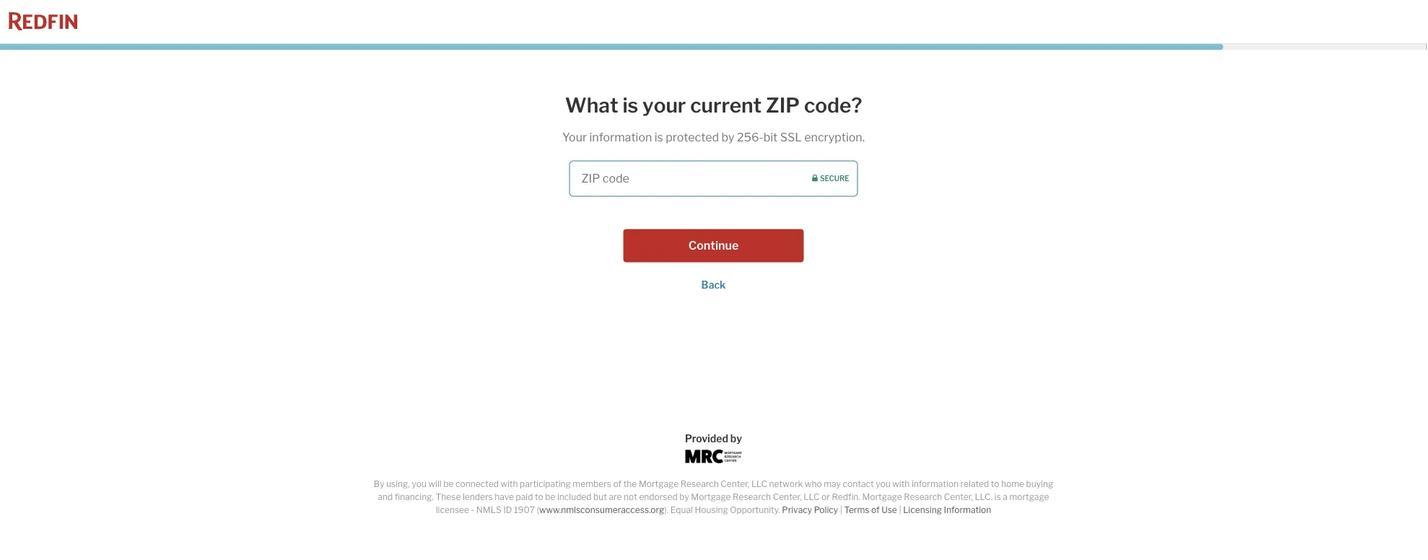 Task type: vqa. For each thing, say whether or not it's contained in the screenshot.
City, Address, School, Agent, ZIP SEARCH BOX
no



Task type: locate. For each thing, give the bounding box(es) containing it.
network
[[769, 479, 803, 490]]

1 horizontal spatial with
[[893, 479, 910, 490]]

be up these
[[444, 479, 454, 490]]

1 horizontal spatial mortgage
[[691, 492, 731, 503]]

to up llc.
[[991, 479, 1000, 490]]

1 horizontal spatial be
[[545, 492, 556, 503]]

1 vertical spatial llc
[[804, 492, 820, 503]]

terms
[[844, 505, 870, 516]]

members
[[573, 479, 612, 490]]

of left use
[[872, 505, 880, 516]]

llc up opportunity.
[[752, 479, 768, 490]]

mortgage up housing at the bottom
[[691, 492, 731, 503]]

id
[[503, 505, 512, 516]]

policy
[[814, 505, 838, 516]]

licensing
[[903, 505, 942, 516]]

these
[[436, 492, 461, 503]]

2 vertical spatial is
[[995, 492, 1001, 503]]

1 horizontal spatial information
[[912, 479, 959, 490]]

center, up 'information'
[[944, 492, 973, 503]]

you
[[412, 479, 427, 490], [876, 479, 891, 490]]

are
[[609, 492, 622, 503]]

0 horizontal spatial to
[[535, 492, 544, 503]]

of inside by using, you will be connected with participating members of the mortgage research center, llc network who may contact you with information related to home buying and financing. these lenders have paid to be included but are not endorsed by mortgage research center, llc or redfin. mortgage research center, llc. is a mortgage licensee - nmls id 1907 (
[[613, 479, 622, 490]]

by
[[374, 479, 385, 490]]

llc up privacy policy link
[[804, 492, 820, 503]]

redfin.
[[832, 492, 861, 503]]

).
[[665, 505, 669, 516]]

0 horizontal spatial llc
[[752, 479, 768, 490]]

1 vertical spatial information
[[912, 479, 959, 490]]

0 horizontal spatial |
[[840, 505, 843, 516]]

0 horizontal spatial you
[[412, 479, 427, 490]]

use
[[882, 505, 897, 516]]

you right contact
[[876, 479, 891, 490]]

information down what
[[590, 130, 652, 144]]

by up the equal
[[680, 492, 689, 503]]

0 vertical spatial of
[[613, 479, 622, 490]]

bit
[[764, 130, 778, 144]]

with up use
[[893, 479, 910, 490]]

1 vertical spatial by
[[731, 433, 742, 445]]

research up opportunity.
[[733, 492, 771, 503]]

1 vertical spatial is
[[655, 130, 663, 144]]

1 horizontal spatial research
[[733, 492, 771, 503]]

information
[[944, 505, 992, 516]]

0 horizontal spatial be
[[444, 479, 454, 490]]

mortgage research center image
[[686, 450, 742, 464]]

may
[[824, 479, 841, 490]]

paid
[[516, 492, 533, 503]]

1 horizontal spatial of
[[872, 505, 880, 516]]

information up licensing information link
[[912, 479, 959, 490]]

0 horizontal spatial with
[[501, 479, 518, 490]]

by
[[722, 130, 735, 144], [731, 433, 742, 445], [680, 492, 689, 503]]

|
[[840, 505, 843, 516], [899, 505, 902, 516]]

1 horizontal spatial llc
[[804, 492, 820, 503]]

by up mortgage research center image
[[731, 433, 742, 445]]

mortgage up 'endorsed'
[[639, 479, 679, 490]]

privacy policy link
[[782, 505, 838, 516]]

licensee
[[436, 505, 469, 516]]

is left your
[[623, 93, 639, 117]]

ssl encryption.
[[780, 130, 865, 144]]

the
[[624, 479, 637, 490]]

information
[[590, 130, 652, 144], [912, 479, 959, 490]]

1 | from the left
[[840, 505, 843, 516]]

0 vertical spatial llc
[[752, 479, 768, 490]]

mortgage
[[1010, 492, 1050, 503]]

is down your
[[655, 130, 663, 144]]

your
[[643, 93, 686, 117]]

0 vertical spatial is
[[623, 93, 639, 117]]

of
[[613, 479, 622, 490], [872, 505, 880, 516]]

| down redfin.
[[840, 505, 843, 516]]

of left the
[[613, 479, 622, 490]]

2 vertical spatial by
[[680, 492, 689, 503]]

with up 'have' at the bottom left of the page
[[501, 479, 518, 490]]

mortgage up use
[[863, 492, 902, 503]]

will
[[429, 479, 442, 490]]

or
[[822, 492, 830, 503]]

www.nmlsconsumeraccess.org link
[[539, 505, 665, 516]]

to up ( on the bottom left of the page
[[535, 492, 544, 503]]

0 vertical spatial to
[[991, 479, 1000, 490]]

0 horizontal spatial of
[[613, 479, 622, 490]]

center,
[[721, 479, 750, 490], [773, 492, 802, 503], [944, 492, 973, 503]]

llc
[[752, 479, 768, 490], [804, 492, 820, 503]]

be
[[444, 479, 454, 490], [545, 492, 556, 503]]

1 horizontal spatial to
[[991, 479, 1000, 490]]

256-
[[737, 130, 764, 144]]

2 | from the left
[[899, 505, 902, 516]]

research
[[681, 479, 719, 490], [733, 492, 771, 503], [904, 492, 942, 503]]

1 vertical spatial be
[[545, 492, 556, 503]]

connected
[[456, 479, 499, 490]]

2 horizontal spatial is
[[995, 492, 1001, 503]]

www.nmlsconsumeraccess.org ). equal housing opportunity. privacy policy | terms of use | licensing information
[[539, 505, 992, 516]]

1 horizontal spatial |
[[899, 505, 902, 516]]

licensing information link
[[903, 505, 992, 516]]

0 vertical spatial be
[[444, 479, 454, 490]]

contact
[[843, 479, 874, 490]]

provided by
[[685, 433, 742, 445]]

be down the participating at the left bottom of the page
[[545, 492, 556, 503]]

mortgage
[[639, 479, 679, 490], [691, 492, 731, 503], [863, 492, 902, 503]]

1907
[[514, 505, 535, 516]]

financing.
[[395, 492, 434, 503]]

current
[[691, 93, 762, 117]]

| right use
[[899, 505, 902, 516]]

center, down network at right
[[773, 492, 802, 503]]

to
[[991, 479, 1000, 490], [535, 492, 544, 503]]

provided
[[685, 433, 729, 445]]

2 horizontal spatial research
[[904, 492, 942, 503]]

research up licensing
[[904, 492, 942, 503]]

-
[[471, 505, 475, 516]]

0 horizontal spatial mortgage
[[639, 479, 679, 490]]

research up housing at the bottom
[[681, 479, 719, 490]]

1 vertical spatial of
[[872, 505, 880, 516]]

nmls
[[476, 505, 502, 516]]

related
[[961, 479, 989, 490]]

by inside by using, you will be connected with participating members of the mortgage research center, llc network who may contact you with information related to home buying and financing. these lenders have paid to be included but are not endorsed by mortgage research center, llc or redfin. mortgage research center, llc. is a mortgage licensee - nmls id 1907 (
[[680, 492, 689, 503]]

back
[[702, 279, 726, 291]]

0 horizontal spatial information
[[590, 130, 652, 144]]

1 horizontal spatial you
[[876, 479, 891, 490]]

with
[[501, 479, 518, 490], [893, 479, 910, 490]]

1 you from the left
[[412, 479, 427, 490]]

what is your current zip code?
[[565, 93, 862, 117]]

www.nmlsconsumeraccess.org
[[539, 505, 665, 516]]

is
[[623, 93, 639, 117], [655, 130, 663, 144], [995, 492, 1001, 503]]

you up financing.
[[412, 479, 427, 490]]

participating
[[520, 479, 571, 490]]

is left a
[[995, 492, 1001, 503]]

back button
[[702, 279, 726, 291]]

center, up opportunity.
[[721, 479, 750, 490]]

by left 256-
[[722, 130, 735, 144]]



Task type: describe. For each thing, give the bounding box(es) containing it.
what
[[565, 93, 619, 117]]

of for terms
[[872, 505, 880, 516]]

zip code?
[[766, 93, 862, 117]]

0 horizontal spatial is
[[623, 93, 639, 117]]

1 vertical spatial to
[[535, 492, 544, 503]]

2 you from the left
[[876, 479, 891, 490]]

0 horizontal spatial center,
[[721, 479, 750, 490]]

but
[[594, 492, 607, 503]]

housing
[[695, 505, 728, 516]]

protected
[[666, 130, 719, 144]]

buying
[[1027, 479, 1054, 490]]

lenders
[[463, 492, 493, 503]]

terms of use link
[[844, 505, 897, 516]]

have
[[495, 492, 514, 503]]

ZIP code text field
[[569, 161, 858, 197]]

a
[[1003, 492, 1008, 503]]

not
[[624, 492, 637, 503]]

is inside by using, you will be connected with participating members of the mortgage research center, llc network who may contact you with information related to home buying and financing. these lenders have paid to be included but are not endorsed by mortgage research center, llc or redfin. mortgage research center, llc. is a mortgage licensee - nmls id 1907 (
[[995, 492, 1001, 503]]

of for members
[[613, 479, 622, 490]]

equal
[[671, 505, 693, 516]]

privacy
[[782, 505, 812, 516]]

(
[[537, 505, 539, 516]]

llc.
[[975, 492, 993, 503]]

0 vertical spatial information
[[590, 130, 652, 144]]

by using, you will be connected with participating members of the mortgage research center, llc network who may contact you with information related to home buying and financing. these lenders have paid to be included but are not endorsed by mortgage research center, llc or redfin. mortgage research center, llc. is a mortgage licensee - nmls id 1907 (
[[374, 479, 1054, 516]]

opportunity.
[[730, 505, 780, 516]]

endorsed
[[639, 492, 678, 503]]

1 horizontal spatial center,
[[773, 492, 802, 503]]

included
[[557, 492, 592, 503]]

0 horizontal spatial research
[[681, 479, 719, 490]]

1 with from the left
[[501, 479, 518, 490]]

using,
[[386, 479, 410, 490]]

and
[[378, 492, 393, 503]]

2 horizontal spatial mortgage
[[863, 492, 902, 503]]

2 horizontal spatial center,
[[944, 492, 973, 503]]

continue button
[[624, 229, 804, 263]]

your
[[563, 130, 587, 144]]

continue
[[689, 239, 739, 253]]

who
[[805, 479, 822, 490]]

1 horizontal spatial is
[[655, 130, 663, 144]]

your information is protected by 256-bit ssl encryption.
[[563, 130, 865, 144]]

home
[[1002, 479, 1025, 490]]

0 vertical spatial by
[[722, 130, 735, 144]]

2 with from the left
[[893, 479, 910, 490]]

information inside by using, you will be connected with participating members of the mortgage research center, llc network who may contact you with information related to home buying and financing. these lenders have paid to be included but are not endorsed by mortgage research center, llc or redfin. mortgage research center, llc. is a mortgage licensee - nmls id 1907 (
[[912, 479, 959, 490]]



